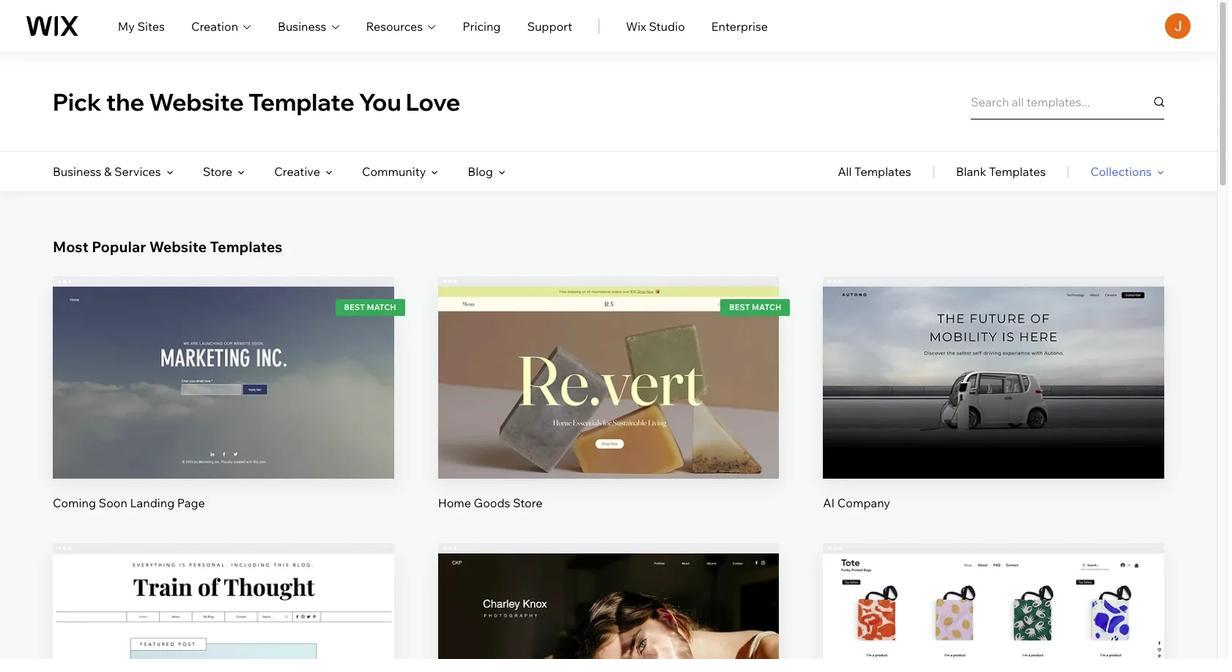 Task type: locate. For each thing, give the bounding box(es) containing it.
0 vertical spatial store
[[203, 164, 233, 179]]

1 vertical spatial website
[[149, 238, 207, 256]]

2 horizontal spatial templates
[[990, 164, 1046, 179]]

2 horizontal spatial view
[[981, 403, 1008, 418]]

soon
[[99, 496, 127, 510]]

website
[[149, 87, 244, 117], [149, 238, 207, 256]]

1 horizontal spatial view
[[595, 403, 622, 418]]

store
[[203, 164, 233, 179], [513, 496, 543, 510]]

collections
[[1091, 164, 1152, 179]]

2 view button from the left
[[574, 393, 644, 428]]

studio
[[649, 19, 685, 33]]

edit button for coming soon landing page
[[189, 343, 258, 378]]

edit inside home goods store group
[[598, 353, 620, 368]]

blank templates link
[[956, 152, 1046, 191]]

most popular website templates - personal blog image
[[53, 553, 394, 659]]

Search search field
[[971, 84, 1165, 119]]

creation
[[191, 19, 238, 33]]

support link
[[527, 17, 573, 35]]

business
[[278, 19, 327, 33], [53, 164, 101, 179]]

edit for coming soon landing page
[[212, 353, 235, 368]]

home goods store
[[438, 496, 543, 510]]

1 vertical spatial business
[[53, 164, 101, 179]]

support
[[527, 19, 573, 33]]

1 vertical spatial store
[[513, 496, 543, 510]]

website for template
[[149, 87, 244, 117]]

2 horizontal spatial view button
[[959, 393, 1029, 428]]

edit button
[[189, 343, 258, 378], [574, 343, 644, 378], [959, 343, 1029, 378], [189, 610, 258, 645], [574, 610, 644, 645]]

store inside categories by subject element
[[203, 164, 233, 179]]

website right popular
[[149, 238, 207, 256]]

templates
[[855, 164, 912, 179], [990, 164, 1046, 179], [210, 238, 283, 256]]

ai
[[824, 496, 835, 510]]

home
[[438, 496, 471, 510]]

1 horizontal spatial store
[[513, 496, 543, 510]]

3 view button from the left
[[959, 393, 1029, 428]]

edit
[[212, 353, 235, 368], [598, 353, 620, 368], [983, 353, 1005, 368], [212, 620, 235, 635], [598, 620, 620, 635]]

view button inside home goods store group
[[574, 393, 644, 428]]

0 horizontal spatial view button
[[189, 393, 258, 428]]

0 horizontal spatial store
[[203, 164, 233, 179]]

3 view from the left
[[981, 403, 1008, 418]]

1 website from the top
[[149, 87, 244, 117]]

business inside categories by subject element
[[53, 164, 101, 179]]

2 website from the top
[[149, 238, 207, 256]]

None search field
[[971, 84, 1165, 119]]

services
[[114, 164, 161, 179]]

wix
[[626, 19, 647, 33]]

1 view from the left
[[210, 403, 237, 418]]

enterprise link
[[712, 17, 768, 35]]

edit button inside home goods store group
[[574, 343, 644, 378]]

pricing link
[[463, 17, 501, 35]]

templates for blank templates
[[990, 164, 1046, 179]]

you
[[359, 87, 401, 117]]

0 vertical spatial website
[[149, 87, 244, 117]]

most popular website templates - home goods store image
[[438, 287, 780, 479]]

creation button
[[191, 17, 252, 35]]

most popular website templates - accessories store image
[[824, 553, 1165, 659]]

view inside home goods store group
[[595, 403, 622, 418]]

profile image image
[[1166, 13, 1191, 39]]

0 horizontal spatial business
[[53, 164, 101, 179]]

love
[[406, 87, 461, 117]]

view button for landing
[[189, 393, 258, 428]]

templates for all templates
[[855, 164, 912, 179]]

view button inside coming soon landing page group
[[189, 393, 258, 428]]

1 view button from the left
[[189, 393, 258, 428]]

view
[[210, 403, 237, 418], [595, 403, 622, 418], [981, 403, 1008, 418]]

ai company group
[[824, 276, 1165, 511]]

2 view from the left
[[595, 403, 622, 418]]

resources button
[[366, 17, 436, 35]]

business button
[[278, 17, 340, 35]]

creative
[[274, 164, 320, 179]]

ai company
[[824, 496, 891, 510]]

1 horizontal spatial business
[[278, 19, 327, 33]]

edit inside ai company group
[[983, 353, 1005, 368]]

view button
[[189, 393, 258, 428], [574, 393, 644, 428], [959, 393, 1029, 428]]

1 horizontal spatial view button
[[574, 393, 644, 428]]

store inside group
[[513, 496, 543, 510]]

templates inside "link"
[[855, 164, 912, 179]]

0 vertical spatial business
[[278, 19, 327, 33]]

blank templates
[[956, 164, 1046, 179]]

website right the
[[149, 87, 244, 117]]

edit button inside coming soon landing page group
[[189, 343, 258, 378]]

my sites
[[118, 19, 165, 33]]

edit button inside ai company group
[[959, 343, 1029, 378]]

business inside dropdown button
[[278, 19, 327, 33]]

0 horizontal spatial view
[[210, 403, 237, 418]]

business for business
[[278, 19, 327, 33]]

edit inside coming soon landing page group
[[212, 353, 235, 368]]

view inside coming soon landing page group
[[210, 403, 237, 418]]

1 horizontal spatial templates
[[855, 164, 912, 179]]



Task type: vqa. For each thing, say whether or not it's contained in the screenshot.
Business phone number telephone field
no



Task type: describe. For each thing, give the bounding box(es) containing it.
coming
[[53, 496, 96, 510]]

blog
[[468, 164, 493, 179]]

resources
[[366, 19, 423, 33]]

view inside ai company group
[[981, 403, 1008, 418]]

all templates
[[838, 164, 912, 179]]

most popular website templates - coming soon landing page image
[[53, 287, 394, 479]]

wix studio link
[[626, 17, 685, 35]]

enterprise
[[712, 19, 768, 33]]

most popular website templates - ai company image
[[824, 287, 1165, 479]]

business for business & services
[[53, 164, 101, 179]]

edit for home goods store
[[598, 353, 620, 368]]

blank
[[956, 164, 987, 179]]

generic categories element
[[838, 152, 1165, 191]]

page
[[177, 496, 205, 510]]

pick
[[53, 87, 102, 117]]

view button inside ai company group
[[959, 393, 1029, 428]]

community
[[362, 164, 426, 179]]

wix studio
[[626, 19, 685, 33]]

view for store
[[595, 403, 622, 418]]

all templates link
[[838, 152, 912, 191]]

edit button for ai company
[[959, 343, 1029, 378]]

most popular website templates
[[53, 238, 283, 256]]

company
[[838, 496, 891, 510]]

edit button for home goods store
[[574, 343, 644, 378]]

the
[[106, 87, 144, 117]]

goods
[[474, 496, 510, 510]]

categories by subject element
[[53, 152, 506, 191]]

my
[[118, 19, 135, 33]]

categories. use the left and right arrow keys to navigate the menu element
[[0, 152, 1218, 191]]

view button for store
[[574, 393, 644, 428]]

most
[[53, 238, 89, 256]]

pricing
[[463, 19, 501, 33]]

&
[[104, 164, 112, 179]]

sites
[[137, 19, 165, 33]]

most popular website templates - photographer image
[[438, 553, 780, 659]]

coming soon landing page group
[[53, 276, 394, 511]]

popular
[[92, 238, 146, 256]]

my sites link
[[118, 17, 165, 35]]

business & services
[[53, 164, 161, 179]]

0 horizontal spatial templates
[[210, 238, 283, 256]]

home goods store group
[[438, 276, 780, 511]]

view for landing
[[210, 403, 237, 418]]

template
[[248, 87, 355, 117]]

all
[[838, 164, 852, 179]]

edit for ai company
[[983, 353, 1005, 368]]

pick the website template you love
[[53, 87, 461, 117]]

website for templates
[[149, 238, 207, 256]]

landing
[[130, 496, 175, 510]]

coming soon landing page
[[53, 496, 205, 510]]



